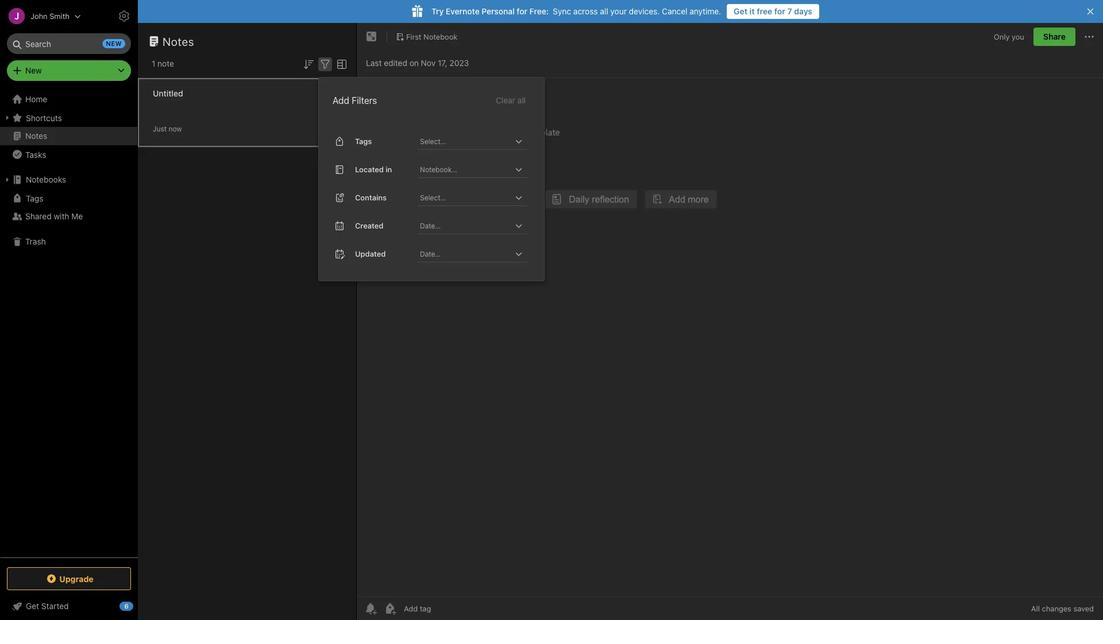 Task type: vqa. For each thing, say whether or not it's contained in the screenshot.
Shared URL text box
no



Task type: describe. For each thing, give the bounding box(es) containing it.
last
[[366, 58, 382, 68]]

 date picker field for created
[[418, 218, 537, 234]]

get started
[[26, 602, 69, 612]]

home
[[25, 95, 47, 104]]

updated
[[355, 250, 386, 258]]

tree containing home
[[0, 90, 138, 558]]

for for free:
[[517, 7, 528, 16]]

john
[[30, 12, 47, 20]]

date… for created
[[420, 222, 441, 230]]

saved
[[1074, 605, 1094, 614]]

View options field
[[332, 56, 349, 71]]

note
[[158, 59, 174, 68]]

7
[[788, 7, 792, 16]]

 input text field
[[419, 133, 512, 149]]

try
[[432, 7, 444, 16]]

edited
[[384, 58, 407, 68]]

anytime.
[[690, 7, 721, 16]]

contains
[[355, 193, 387, 202]]

cancel
[[662, 7, 688, 16]]

get for get it free for 7 days
[[734, 7, 748, 16]]

notebooks link
[[0, 171, 137, 189]]

trash link
[[0, 233, 137, 251]]

created
[[355, 222, 384, 230]]

Help and Learning task checklist field
[[0, 598, 138, 616]]

untitled
[[153, 89, 183, 98]]

notebook
[[424, 32, 458, 41]]

tags button
[[0, 189, 137, 207]]

note window element
[[357, 23, 1104, 621]]

Add filters field
[[318, 56, 332, 71]]

click to collapse image
[[134, 599, 142, 613]]

all changes saved
[[1032, 605, 1094, 614]]

only
[[994, 32, 1010, 41]]

on
[[410, 58, 419, 68]]

john smith
[[30, 12, 70, 20]]

add a reminder image
[[364, 602, 378, 616]]

clear all
[[496, 96, 526, 105]]

get it free for 7 days
[[734, 7, 813, 16]]

2023
[[450, 58, 469, 68]]

first notebook button
[[392, 29, 462, 45]]

changes
[[1042, 605, 1072, 614]]

sync
[[553, 7, 571, 16]]

days
[[794, 7, 813, 16]]

in
[[386, 165, 392, 174]]

shared with me
[[25, 212, 83, 221]]

shared with me link
[[0, 207, 137, 226]]

notes inside "link"
[[25, 131, 47, 141]]

me
[[71, 212, 83, 221]]

nov
[[421, 58, 436, 68]]

new
[[106, 40, 122, 47]]

get it free for 7 days button
[[727, 4, 820, 19]]

0 vertical spatial tags
[[355, 137, 372, 146]]

add
[[333, 95, 349, 106]]

1 horizontal spatial all
[[600, 7, 608, 16]]

upgrade
[[59, 575, 94, 584]]

 date picker field for updated
[[418, 246, 537, 263]]

upgrade button
[[7, 568, 131, 591]]

Contains field
[[418, 190, 527, 206]]

expand note image
[[365, 30, 379, 44]]

notes link
[[0, 127, 137, 145]]



Task type: locate. For each thing, give the bounding box(es) containing it.
expand notebooks image
[[3, 175, 12, 185]]

settings image
[[117, 9, 131, 23]]

it
[[750, 7, 755, 16]]

all
[[1032, 605, 1040, 614]]

tooltip
[[278, 30, 340, 53]]

all inside button
[[518, 96, 526, 105]]

share button
[[1034, 28, 1076, 46]]

your
[[611, 7, 627, 16]]

 input text field inside contains field
[[419, 190, 512, 206]]

get inside button
[[734, 7, 748, 16]]

across
[[574, 7, 598, 16]]

2 for from the left
[[775, 7, 786, 16]]

1 vertical spatial notes
[[25, 131, 47, 141]]

Located in field
[[418, 161, 527, 178]]

1  input text field from the top
[[419, 161, 512, 177]]

first
[[406, 32, 422, 41]]

tags inside button
[[26, 194, 43, 203]]

notes
[[163, 34, 194, 48], [25, 131, 47, 141]]

new
[[25, 66, 42, 75]]

0 horizontal spatial for
[[517, 7, 528, 16]]

 input text field for located in
[[419, 161, 512, 177]]

date…
[[420, 222, 441, 230], [420, 250, 441, 258]]

now
[[169, 125, 182, 133]]

last edited on nov 17, 2023
[[366, 58, 469, 68]]

0 vertical spatial date…
[[420, 222, 441, 230]]

1 vertical spatial  input text field
[[419, 190, 512, 206]]

1 horizontal spatial tags
[[355, 137, 372, 146]]

6
[[124, 603, 129, 611]]

add filters image
[[318, 57, 332, 71]]

more actions image
[[1083, 30, 1097, 44]]

1 for from the left
[[517, 7, 528, 16]]

with
[[54, 212, 69, 221]]

add filters
[[333, 95, 377, 106]]

2  input text field from the top
[[419, 190, 512, 206]]

17,
[[438, 58, 448, 68]]

only you
[[994, 32, 1025, 41]]

Account field
[[0, 5, 81, 28]]

0 horizontal spatial notes
[[25, 131, 47, 141]]

try evernote personal for free: sync across all your devices. cancel anytime.
[[432, 7, 721, 16]]

 input text field for contains
[[419, 190, 512, 206]]

 input text field inside located in "field"
[[419, 161, 512, 177]]

1 horizontal spatial for
[[775, 7, 786, 16]]

you
[[1012, 32, 1025, 41]]

just now
[[153, 125, 182, 133]]

just
[[153, 125, 167, 133]]

1 note
[[152, 59, 174, 68]]

Tags field
[[418, 133, 527, 150]]

Add tag field
[[403, 604, 489, 614]]

1 vertical spatial get
[[26, 602, 39, 612]]

tasks
[[25, 150, 46, 159]]

share
[[1044, 32, 1066, 41]]

1 horizontal spatial notes
[[163, 34, 194, 48]]

0 vertical spatial get
[[734, 7, 748, 16]]

date… for updated
[[420, 250, 441, 258]]

tags
[[355, 137, 372, 146], [26, 194, 43, 203]]

shortcuts
[[26, 113, 62, 123]]

1
[[152, 59, 155, 68]]

clear all button
[[495, 94, 527, 107]]

for left free:
[[517, 7, 528, 16]]

new button
[[7, 60, 131, 81]]

started
[[41, 602, 69, 612]]

home link
[[0, 90, 138, 109]]

located
[[355, 165, 384, 174]]

smith
[[50, 12, 70, 20]]

notes up note on the top left
[[163, 34, 194, 48]]

Sort options field
[[302, 56, 316, 71]]

all
[[600, 7, 608, 16], [518, 96, 526, 105]]

 input text field down located in "field"
[[419, 190, 512, 206]]

notebooks
[[26, 175, 66, 185]]

0 vertical spatial  date picker field
[[418, 218, 537, 234]]

 input text field
[[419, 161, 512, 177], [419, 190, 512, 206]]

0 vertical spatial all
[[600, 7, 608, 16]]

for inside button
[[775, 7, 786, 16]]

Note Editor text field
[[357, 78, 1104, 597]]

personal
[[482, 7, 515, 16]]

0 horizontal spatial tags
[[26, 194, 43, 203]]

1 vertical spatial  date picker field
[[418, 246, 537, 263]]

located in
[[355, 165, 392, 174]]

free
[[757, 7, 773, 16]]

0 horizontal spatial get
[[26, 602, 39, 612]]

all left the "your"
[[600, 7, 608, 16]]

get
[[734, 7, 748, 16], [26, 602, 39, 612]]

new search field
[[15, 33, 125, 54]]

devices.
[[629, 7, 660, 16]]

2  date picker field from the top
[[418, 246, 537, 263]]

free:
[[530, 7, 549, 16]]

More actions field
[[1083, 28, 1097, 46]]

tags up "located" at the left of page
[[355, 137, 372, 146]]

Search text field
[[15, 33, 123, 54]]

1 date… from the top
[[420, 222, 441, 230]]

1 horizontal spatial get
[[734, 7, 748, 16]]

0 horizontal spatial all
[[518, 96, 526, 105]]

tree
[[0, 90, 138, 558]]

add tag image
[[383, 602, 397, 616]]

1 vertical spatial tags
[[26, 194, 43, 203]]

1  date picker field from the top
[[418, 218, 537, 234]]

filters
[[352, 95, 377, 106]]

first notebook
[[406, 32, 458, 41]]

evernote
[[446, 7, 480, 16]]

shortcuts button
[[0, 109, 137, 127]]

for for 7
[[775, 7, 786, 16]]

get inside help and learning task checklist field
[[26, 602, 39, 612]]

0 vertical spatial notes
[[163, 34, 194, 48]]

clear
[[496, 96, 515, 105]]

1 vertical spatial date…
[[420, 250, 441, 258]]

get left started
[[26, 602, 39, 612]]

tasks button
[[0, 145, 137, 164]]

get for get started
[[26, 602, 39, 612]]

0 vertical spatial  input text field
[[419, 161, 512, 177]]

2 date… from the top
[[420, 250, 441, 258]]

1 vertical spatial all
[[518, 96, 526, 105]]

 input text field down  input text box in the left top of the page
[[419, 161, 512, 177]]

 Date picker field
[[418, 218, 537, 234], [418, 246, 537, 263]]

tags up shared
[[26, 194, 43, 203]]

notes up 'tasks'
[[25, 131, 47, 141]]

get left the it
[[734, 7, 748, 16]]

shared
[[25, 212, 52, 221]]

all right clear
[[518, 96, 526, 105]]

trash
[[25, 237, 46, 247]]

for
[[517, 7, 528, 16], [775, 7, 786, 16]]

for left 7
[[775, 7, 786, 16]]



